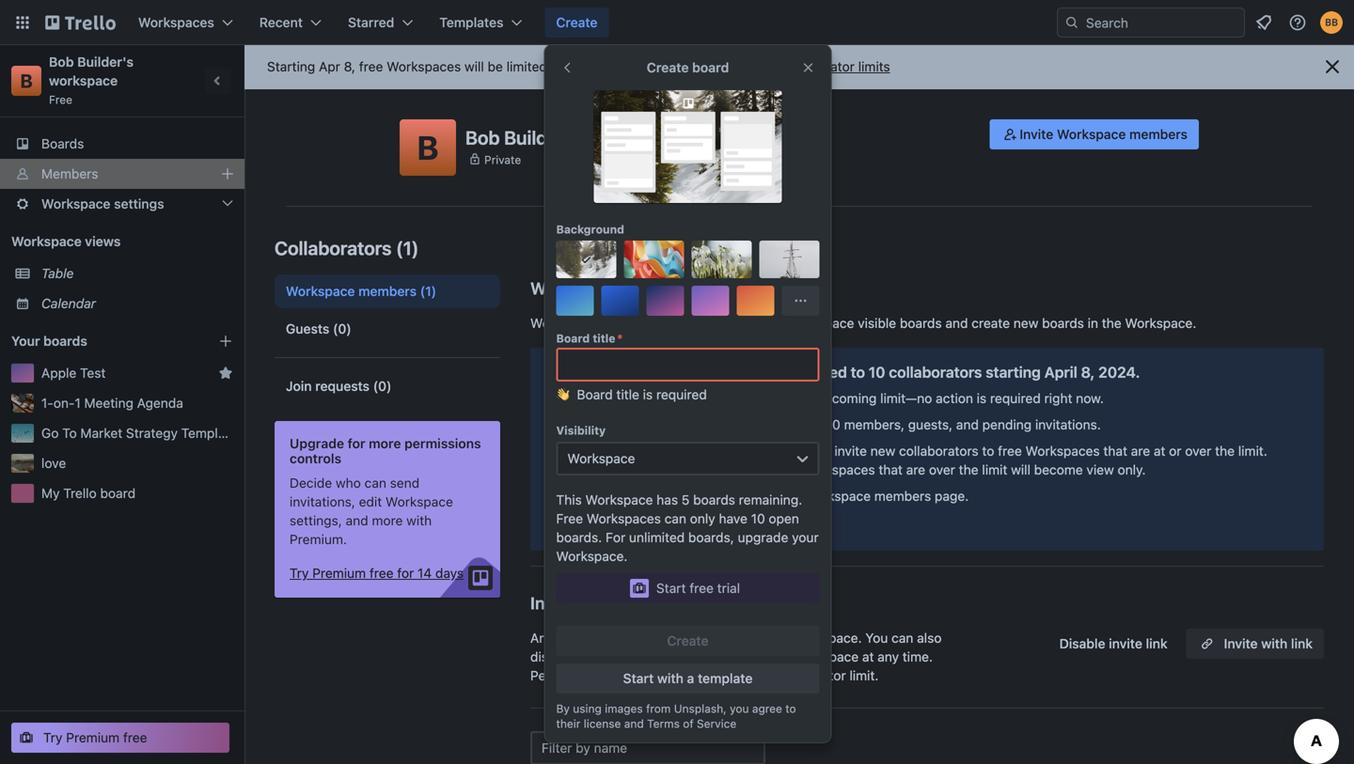 Task type: vqa. For each thing, say whether or not it's contained in the screenshot.
sixth sm icon from the top
no



Task type: describe. For each thing, give the bounding box(es) containing it.
create button inside the primary element
[[545, 8, 609, 38]]

this workspace is currently under the upcoming limit—no action is required right now.
[[583, 391, 1104, 406]]

start free trial
[[657, 581, 740, 596]]

workspace inside dropdown button
[[41, 196, 111, 212]]

by
[[556, 703, 570, 716]]

link inside button
[[1292, 636, 1313, 652]]

you inside by using images from unsplash, you agree to their
[[730, 703, 749, 716]]

b for b link
[[20, 70, 33, 92]]

upgrade
[[290, 436, 344, 452]]

for inside button
[[397, 566, 414, 581]]

workspace down the custom image
[[531, 278, 619, 299]]

strategy
[[126, 426, 178, 441]]

learn more
[[583, 519, 653, 534]]

close popover image
[[801, 60, 816, 75]]

can up 👋 board title is required
[[662, 316, 684, 331]]

limit. inside 'on april 8, 2024, you won't be able to invite new collaborators to free workspaces that are at or over the limit. on may 20, 2024, boards in free workspaces that are over the limit will become view only.'
[[1239, 444, 1268, 459]]

permissions
[[405, 436, 481, 452]]

2 horizontal spatial (1)
[[702, 278, 723, 299]]

1 vertical spatial board
[[577, 387, 613, 403]]

b link
[[11, 66, 41, 96]]

page.
[[935, 489, 969, 504]]

new inside anyone with an invite link can join this free workspace. you can also disable and create a new invite link for this workspace at any time. pending invitations count toward the 10 collaborator limit.
[[656, 650, 681, 665]]

invite up toward
[[685, 650, 717, 665]]

invite for invite with link
[[1225, 636, 1258, 652]]

10 down this workspace is currently under the upcoming limit—no action is required right now. at the bottom of the page
[[827, 417, 841, 433]]

love
[[41, 456, 66, 471]]

0 horizontal spatial that
[[879, 462, 903, 478]]

try premium free
[[43, 731, 147, 746]]

premium for try premium free for 14 days
[[313, 566, 366, 581]]

background element
[[556, 241, 820, 316]]

go to market strategy template link
[[41, 424, 237, 443]]

invite workspace members
[[1020, 127, 1188, 142]]

to up upcoming
[[851, 364, 865, 381]]

an
[[609, 631, 623, 646]]

with for anyone with an invite link can join this free workspace. you can also disable and create a new invite link for this workspace at any time. pending invitations count toward the 10 collaborator limit.
[[580, 631, 605, 646]]

workspace up table
[[11, 234, 82, 249]]

count
[[649, 668, 684, 684]]

boards right 'visible'
[[900, 316, 942, 331]]

for inside upgrade for more permissions controls decide who can send invitations, edit workspace settings, and more with premium.
[[348, 436, 366, 452]]

all
[[770, 316, 783, 331]]

add board image
[[218, 334, 233, 349]]

try premium free for 14 days button
[[290, 564, 464, 583]]

by using images from unsplash, you agree to their
[[556, 703, 797, 731]]

free down 👋 board title is required
[[583, 417, 610, 433]]

0 vertical spatial board
[[693, 60, 729, 75]]

template
[[698, 671, 753, 687]]

0 horizontal spatial over
[[929, 462, 956, 478]]

guests (0) link
[[275, 312, 501, 346]]

workspace. inside anyone with an invite link can join this free workspace. you can also disable and create a new invite link for this workspace at any time. pending invitations count toward the 10 collaborator limit.
[[791, 631, 862, 646]]

*
[[618, 332, 623, 345]]

0 vertical spatial in
[[1088, 316, 1099, 331]]

bob builder's workspace
[[466, 126, 679, 148]]

workspace settings
[[41, 196, 164, 212]]

license and terms of service
[[584, 718, 737, 731]]

more up send
[[369, 436, 401, 452]]

for
[[606, 530, 626, 546]]

1 horizontal spatial (1)
[[420, 284, 437, 299]]

to left trial
[[657, 594, 673, 614]]

primary element
[[0, 0, 1355, 45]]

members,
[[844, 417, 905, 433]]

apple test
[[41, 366, 106, 381]]

open
[[769, 511, 800, 527]]

0 vertical spatial create
[[972, 316, 1010, 331]]

2 horizontal spatial new
[[1014, 316, 1039, 331]]

5
[[682, 493, 690, 508]]

1 vertical spatial this
[[766, 650, 788, 665]]

limit. inside anyone with an invite link can join this free workspace. you can also disable and create a new invite link for this workspace at any time. pending invitations count toward the 10 collaborator limit.
[[850, 668, 879, 684]]

anyone
[[531, 631, 576, 646]]

be inside 'on april 8, 2024, you won't be able to invite new collaborators to free workspaces that are at or over the limit. on may 20, 2024, boards in free workspaces that are over the limit will become view only.'
[[771, 444, 786, 459]]

april inside 'on april 8, 2024, you won't be able to invite new collaborators to free workspaces that are at or over the limit. on may 20, 2024, boards in free workspaces that are over the limit will become view only.'
[[623, 444, 651, 459]]

workspaces up 'currently'
[[661, 364, 748, 381]]

and down action
[[957, 417, 979, 433]]

right
[[1045, 391, 1073, 406]]

market
[[80, 426, 123, 441]]

try for try premium free for 14 days
[[290, 566, 309, 581]]

limited for trello
[[800, 364, 847, 381]]

will left soon
[[692, 417, 711, 433]]

my trello board
[[41, 486, 136, 501]]

and inside anyone with an invite link can join this free workspace. you can also disable and create a new invite link for this workspace at any time. pending invitations count toward the 10 collaborator limit.
[[578, 650, 600, 665]]

to up the able
[[811, 417, 823, 433]]

workspace navigation collapse icon image
[[205, 68, 231, 94]]

agenda
[[137, 396, 183, 411]]

my
[[41, 486, 60, 501]]

their
[[556, 718, 581, 731]]

able
[[790, 444, 816, 459]]

upcoming
[[817, 391, 877, 406]]

can inside upgrade for more permissions controls decide who can send invitations, edit workspace settings, and more with premium.
[[365, 476, 387, 491]]

anyone with an invite link can join this free workspace. you can also disable and create a new invite link for this workspace at any time. pending invitations count toward the 10 collaborator limit.
[[531, 631, 942, 684]]

workspace for bob builder's workspace
[[585, 126, 679, 148]]

collaborators (1)
[[275, 237, 419, 259]]

unlimited
[[629, 530, 685, 546]]

start for start with a template
[[623, 671, 654, 687]]

1 vertical spatial board
[[100, 486, 136, 501]]

the up open
[[780, 489, 800, 504]]

upgrade
[[738, 530, 789, 546]]

with for start with a template
[[658, 671, 684, 687]]

start with a template
[[623, 671, 753, 687]]

this for this workspace has 5 boards remaining. free workspaces can only have 10 open boards. for unlimited boards, upgrade your workspace.
[[556, 493, 582, 508]]

now.
[[1077, 391, 1104, 406]]

start free trial button
[[556, 574, 820, 604]]

in inside 'on april 8, 2024, you won't be able to invite new collaborators to free workspaces that are at or over the limit. on may 20, 2024, boards in free workspaces that are over the limit will become view only.'
[[759, 462, 770, 478]]

0 vertical spatial to
[[62, 426, 77, 441]]

recent
[[260, 15, 303, 30]]

bob builder's workspace free
[[49, 54, 137, 106]]

20,
[[652, 462, 671, 478]]

builder's for bob builder's workspace
[[504, 126, 581, 148]]

only
[[690, 511, 716, 527]]

have
[[719, 511, 748, 527]]

pending
[[531, 668, 580, 684]]

workspace down *
[[613, 391, 680, 406]]

workspace down visibility on the bottom of the page
[[568, 451, 635, 467]]

workspaces down the able
[[801, 462, 876, 478]]

0 vertical spatial collaborators
[[889, 364, 983, 381]]

starting apr 8, free workspaces will be limited to 10 collaborators. learn more about collaborator limits
[[267, 59, 891, 74]]

soon
[[715, 417, 744, 433]]

with for invite with link
[[1262, 636, 1288, 652]]

invite inside "button"
[[1109, 636, 1143, 652]]

boards up right at the right of the page
[[1043, 316, 1085, 331]]

love link
[[41, 454, 233, 473]]

and down the 'images' at the bottom left
[[624, 718, 644, 731]]

be right soon
[[748, 417, 763, 433]]

0 vertical spatial view
[[688, 316, 715, 331]]

disable invite link button
[[1049, 629, 1179, 660]]

2 horizontal spatial 8,
[[1082, 364, 1095, 381]]

calendar
[[41, 296, 96, 311]]

0 vertical spatial 2024,
[[670, 444, 705, 459]]

be up under
[[778, 364, 796, 381]]

(0) inside guests (0) link
[[333, 321, 352, 337]]

1 horizontal spatial workspace members (1)
[[531, 278, 723, 299]]

return to previous screen image
[[560, 60, 575, 75]]

workspace inside upgrade for more permissions controls decide who can send invitations, edit workspace settings, and more with premium.
[[386, 494, 453, 510]]

1-on-1 meeting agenda
[[41, 396, 183, 411]]

will down templates
[[465, 59, 484, 74]]

starred button
[[337, 8, 425, 38]]

workspaces inside 'this workspace has 5 boards remaining. free workspaces can only have 10 open boards. for unlimited boards, upgrade your workspace.'
[[587, 511, 661, 527]]

create inside the primary element
[[556, 15, 598, 30]]

will inside 'on april 8, 2024, you won't be able to invite new collaborators to free workspaces that are at or over the limit. on may 20, 2024, boards in free workspaces that are over the limit will become view only.'
[[1012, 462, 1031, 478]]

collaborators,
[[653, 489, 737, 504]]

1 horizontal spatial april
[[1045, 364, 1078, 381]]

the up 2024.
[[1102, 316, 1122, 331]]

workspaces up become
[[1026, 444, 1100, 459]]

workspace inside 'this workspace has 5 boards remaining. free workspaces can only have 10 open boards. for unlimited boards, upgrade your workspace.'
[[586, 493, 653, 508]]

boards up apple
[[43, 334, 87, 349]]

can up toward
[[687, 631, 709, 646]]

8, for starting apr 8, free workspaces will be limited to 10 collaborators. learn more about collaborator limits
[[344, 59, 356, 74]]

workspace inside anyone with an invite link can join this free workspace. you can also disable and create a new invite link for this workspace at any time. pending invitations count toward the 10 collaborator limit.
[[791, 650, 859, 665]]

2024.
[[1099, 364, 1141, 381]]

workspace. inside 'this workspace has 5 boards remaining. free workspaces can only have 10 open boards. for unlimited boards, upgrade your workspace.'
[[556, 549, 628, 564]]

members inside button
[[1130, 127, 1188, 142]]

this for this workspace is currently under the upcoming limit—no action is required right now.
[[583, 391, 609, 406]]

2 horizontal spatial is
[[977, 391, 987, 406]]

the left limit
[[959, 462, 979, 478]]

more down edit
[[372, 513, 403, 529]]

workspace settings button
[[0, 189, 245, 219]]

templates button
[[428, 8, 534, 38]]

become
[[1035, 462, 1084, 478]]

apple
[[41, 366, 76, 381]]

trial
[[718, 581, 740, 596]]

with inside upgrade for more permissions controls decide who can send invitations, edit workspace settings, and more with premium.
[[407, 513, 432, 529]]

about
[[744, 59, 778, 74]]

requests
[[315, 379, 370, 394]]

back to home image
[[45, 8, 116, 38]]

0 horizontal spatial join
[[677, 594, 705, 614]]

join
[[286, 379, 312, 394]]

workspace up guests (0)
[[286, 284, 355, 299]]

workspaces down 👋 board title is required
[[614, 417, 688, 433]]

boards,
[[689, 530, 735, 546]]

bob builder (bobbuilder40) image
[[1321, 11, 1343, 34]]

free inside 'this workspace has 5 boards remaining. free workspaces can only have 10 open boards. for unlimited boards, upgrade your workspace.'
[[556, 511, 583, 527]]

workspaces down starred dropdown button
[[387, 59, 461, 74]]

1 horizontal spatial is
[[684, 391, 694, 406]]

b for b button
[[417, 128, 439, 167]]

can up any
[[892, 631, 914, 646]]

to left the collaborators.
[[551, 59, 563, 74]]

apple test link
[[41, 364, 211, 383]]

trello for free
[[618, 364, 657, 381]]

1 vertical spatial create button
[[556, 627, 820, 657]]

and left all
[[719, 316, 741, 331]]

visible
[[858, 316, 897, 331]]

workspace right all
[[787, 316, 855, 331]]

disable
[[531, 650, 574, 665]]

learn more about collaborator limits link
[[671, 59, 891, 74]]

invite for invite workspace members
[[1020, 127, 1054, 142]]

start with a template button
[[556, 664, 820, 694]]

on-
[[53, 396, 75, 411]]

0 horizontal spatial this
[[738, 631, 760, 646]]

test
[[80, 366, 106, 381]]

the right under
[[794, 391, 813, 406]]

2 horizontal spatial workspace.
[[1126, 316, 1197, 331]]

starting
[[267, 59, 315, 74]]

0 horizontal spatial learn
[[583, 519, 618, 534]]

go to market strategy template
[[41, 426, 237, 441]]

remaining.
[[739, 493, 803, 508]]

try premium free button
[[11, 723, 230, 754]]

free inside bob builder's workspace free
[[49, 93, 72, 106]]



Task type: locate. For each thing, give the bounding box(es) containing it.
guests
[[286, 321, 330, 337]]

may
[[623, 462, 648, 478]]

premium for try premium free
[[66, 731, 120, 746]]

upgrade for more permissions controls decide who can send invitations, edit workspace settings, and more with premium.
[[290, 436, 481, 548]]

0 vertical spatial collaborator
[[782, 59, 855, 74]]

1 vertical spatial builder's
[[504, 126, 581, 148]]

limit. down any
[[850, 668, 879, 684]]

board left *
[[556, 332, 590, 345]]

0 horizontal spatial for
[[348, 436, 366, 452]]

0 horizontal spatial (0)
[[333, 321, 352, 337]]

workspace down the collaborators.
[[585, 126, 679, 148]]

a
[[646, 650, 653, 665], [687, 671, 695, 687]]

0 vertical spatial join
[[745, 316, 766, 331]]

start for start free trial
[[657, 581, 686, 596]]

currently
[[697, 391, 751, 406]]

workspace down send
[[386, 494, 453, 510]]

free inside anyone with an invite link can join this free workspace. you can also disable and create a new invite link for this workspace at any time. pending invitations count toward the 10 collaborator limit.
[[763, 631, 787, 646]]

license
[[584, 718, 621, 731]]

on
[[602, 444, 620, 459], [602, 462, 620, 478]]

(1)
[[396, 237, 419, 259], [702, 278, 723, 299], [420, 284, 437, 299]]

license link
[[584, 718, 621, 731]]

of
[[683, 718, 694, 731]]

on down visibility on the bottom of the page
[[602, 444, 620, 459]]

for left 14
[[397, 566, 414, 581]]

1 vertical spatial at
[[863, 650, 874, 665]]

1 horizontal spatial learn
[[671, 59, 705, 74]]

at
[[1154, 444, 1166, 459], [863, 650, 874, 665]]

a up count
[[646, 650, 653, 665]]

1 vertical spatial b
[[417, 128, 439, 167]]

for right upgrade
[[348, 436, 366, 452]]

1 horizontal spatial view
[[1087, 462, 1115, 478]]

required up 20,
[[657, 387, 707, 403]]

terms of service link
[[647, 718, 737, 731]]

unsplash,
[[674, 703, 727, 716]]

1 horizontal spatial title
[[617, 387, 640, 403]]

learn more link
[[583, 519, 653, 534]]

new
[[1014, 316, 1039, 331], [871, 444, 896, 459], [656, 650, 681, 665]]

2 vertical spatial workspace.
[[791, 631, 862, 646]]

collaborator inside anyone with an invite link can join this free workspace. you can also disable and create a new invite link for this workspace at any time. pending invitations count toward the 10 collaborator limit.
[[773, 668, 846, 684]]

try
[[290, 566, 309, 581], [43, 731, 62, 746]]

1 vertical spatial you
[[709, 594, 738, 614]]

be down templates dropdown button
[[488, 59, 503, 74]]

agree
[[752, 703, 783, 716]]

at inside anyone with an invite link can join this free workspace. you can also disable and create a new invite link for this workspace at any time. pending invitations count toward the 10 collaborator limit.
[[863, 650, 874, 665]]

more down manage
[[622, 519, 653, 534]]

is
[[643, 387, 653, 403], [684, 391, 694, 406], [977, 391, 987, 406]]

view inside 'on april 8, 2024, you won't be able to invite new collaborators to free workspaces that are at or over the limit. on may 20, 2024, boards in free workspaces that are over the limit will become view only.'
[[1087, 462, 1115, 478]]

board left about
[[693, 60, 729, 75]]

1 vertical spatial are
[[907, 462, 926, 478]]

this workspace has 5 boards remaining. free workspaces can only have 10 open boards. for unlimited boards, upgrade your workspace.
[[556, 493, 819, 564]]

limited down under
[[767, 417, 807, 433]]

1 horizontal spatial builder's
[[504, 126, 581, 148]]

workspace. up 2024.
[[1126, 316, 1197, 331]]

workspace inside bob builder's workspace free
[[49, 73, 118, 88]]

also
[[917, 631, 942, 646]]

bob
[[49, 54, 74, 70], [466, 126, 500, 148]]

1 vertical spatial 2024,
[[675, 462, 710, 478]]

0 vertical spatial that
[[1104, 444, 1128, 459]]

1 horizontal spatial board
[[693, 60, 729, 75]]

1 vertical spatial april
[[623, 444, 651, 459]]

free right b link
[[49, 93, 72, 106]]

invitations
[[584, 668, 646, 684]]

0 horizontal spatial bob
[[49, 54, 74, 70]]

this right the wave icon
[[583, 391, 609, 406]]

invite
[[835, 444, 867, 459], [627, 631, 659, 646], [1109, 636, 1143, 652], [685, 650, 717, 665]]

0 vertical spatial learn
[[671, 59, 705, 74]]

0 vertical spatial board
[[556, 332, 590, 345]]

b left 'private'
[[417, 128, 439, 167]]

1 vertical spatial premium
[[66, 731, 120, 746]]

april up right at the right of the page
[[1045, 364, 1078, 381]]

try for try premium free
[[43, 731, 62, 746]]

for inside anyone with an invite link can join this free workspace. you can also disable and create a new invite link for this workspace at any time. pending invitations count toward the 10 collaborator limit.
[[745, 650, 762, 665]]

1 vertical spatial (0)
[[373, 379, 392, 394]]

Search field
[[1080, 8, 1245, 37]]

are up only.
[[1132, 444, 1151, 459]]

invite workspace members button
[[990, 119, 1200, 150]]

2 vertical spatial create
[[667, 634, 709, 649]]

are
[[1132, 444, 1151, 459], [907, 462, 926, 478]]

new up starting
[[1014, 316, 1039, 331]]

your boards with 5 items element
[[11, 330, 190, 353]]

you inside 'on april 8, 2024, you won't be able to invite new collaborators to free workspaces that are at or over the limit. on may 20, 2024, boards in free workspaces that are over the limit will become view only.'
[[709, 444, 731, 459]]

builder's inside bob builder's workspace free
[[77, 54, 134, 70]]

1 vertical spatial title
[[617, 387, 640, 403]]

table
[[41, 266, 74, 281]]

you up service at the right of the page
[[730, 703, 749, 716]]

create down the primary element
[[647, 60, 689, 75]]

2 on from the top
[[602, 462, 620, 478]]

0 horizontal spatial at
[[863, 650, 874, 665]]

link inside "button"
[[1146, 636, 1168, 652]]

0 horizontal spatial workspace.
[[556, 549, 628, 564]]

builder's up 'private'
[[504, 126, 581, 148]]

boards.
[[556, 530, 602, 546]]

to right the able
[[819, 444, 831, 459]]

invite with link button
[[1187, 629, 1325, 660]]

0 horizontal spatial is
[[643, 387, 653, 403]]

any
[[878, 650, 899, 665]]

this up 'agree'
[[766, 650, 788, 665]]

title
[[593, 332, 616, 345], [617, 387, 640, 403]]

0 vertical spatial on
[[602, 444, 620, 459]]

1 horizontal spatial invite
[[1020, 127, 1054, 142]]

2 vertical spatial new
[[656, 650, 681, 665]]

limit.
[[1239, 444, 1268, 459], [850, 668, 879, 684]]

required down starting
[[991, 391, 1041, 406]]

and inside upgrade for more permissions controls decide who can send invitations, edit workspace settings, and more with premium.
[[346, 513, 368, 529]]

sm image
[[1001, 125, 1020, 144]]

calendar link
[[41, 294, 233, 313]]

wave image
[[556, 386, 570, 412]]

boards
[[900, 316, 942, 331], [1043, 316, 1085, 331], [43, 334, 87, 349], [714, 462, 756, 478], [694, 493, 736, 508]]

join left trial
[[677, 594, 705, 614]]

my trello board link
[[41, 485, 233, 503]]

0 vertical spatial start
[[657, 581, 686, 596]]

free trello workspaces will be limited to 10 collaborators starting april 8, 2024.
[[583, 364, 1141, 381]]

8, up 20,
[[655, 444, 666, 459]]

will right limit
[[1012, 462, 1031, 478]]

1 vertical spatial to
[[583, 489, 598, 504]]

your boards
[[11, 334, 87, 349]]

10 left the collaborators.
[[567, 59, 581, 74]]

Filter by name text field
[[531, 732, 766, 765]]

1 vertical spatial learn
[[583, 519, 618, 534]]

at left any
[[863, 650, 874, 665]]

8, for on april 8, 2024, you won't be able to invite new collaborators to free workspaces that are at or over the limit. on may 20, 2024, boards in free workspaces that are over the limit will become view only.
[[655, 444, 666, 459]]

guests (0)
[[286, 321, 352, 337]]

the right or
[[1216, 444, 1235, 459]]

1 horizontal spatial are
[[1132, 444, 1151, 459]]

collaborator up 'agree'
[[773, 668, 846, 684]]

terms
[[647, 718, 680, 731]]

1 vertical spatial a
[[687, 671, 695, 687]]

create button up start with a template
[[556, 627, 820, 657]]

1
[[75, 396, 81, 411]]

1 vertical spatial create
[[604, 650, 642, 665]]

invite for invite members to join you
[[531, 594, 574, 614]]

0 vertical spatial limited
[[507, 59, 547, 74]]

over up page.
[[929, 462, 956, 478]]

(0) right the requests
[[373, 379, 392, 394]]

toward
[[687, 668, 729, 684]]

be left the able
[[771, 444, 786, 459]]

search image
[[1065, 15, 1080, 30]]

create up starting
[[972, 316, 1010, 331]]

manage
[[601, 489, 650, 504]]

learn
[[671, 59, 705, 74], [583, 519, 618, 534]]

invite right disable
[[1109, 636, 1143, 652]]

limit
[[983, 462, 1008, 478]]

1 vertical spatial collaborators
[[899, 444, 979, 459]]

invite right the "an"
[[627, 631, 659, 646]]

collaborator
[[782, 59, 855, 74], [773, 668, 846, 684]]

to right 'agree'
[[786, 703, 797, 716]]

open information menu image
[[1289, 13, 1308, 32]]

workspaces
[[138, 15, 214, 30], [387, 59, 461, 74], [661, 364, 748, 381], [614, 417, 688, 433], [1026, 444, 1100, 459], [801, 462, 876, 478], [587, 511, 661, 527]]

this inside 'this workspace has 5 boards remaining. free workspaces can only have 10 open boards. for unlimited boards, upgrade your workspace.'
[[556, 493, 582, 508]]

workspace for bob builder's workspace free
[[49, 73, 118, 88]]

0 vertical spatial premium
[[313, 566, 366, 581]]

boards inside 'on april 8, 2024, you won't be able to invite new collaborators to free workspaces that are at or over the limit. on may 20, 2024, boards in free workspaces that are over the limit will become view only.'
[[714, 462, 756, 478]]

1 horizontal spatial this
[[583, 391, 609, 406]]

can down has
[[665, 511, 687, 527]]

settings
[[114, 196, 164, 212]]

collaborator left limits at right
[[782, 59, 855, 74]]

1 horizontal spatial start
[[657, 581, 686, 596]]

workspaces up for
[[587, 511, 661, 527]]

trello up 👋 board title is required
[[618, 364, 657, 381]]

2 horizontal spatial invite
[[1225, 636, 1258, 652]]

in up now.
[[1088, 316, 1099, 331]]

0 horizontal spatial builder's
[[77, 54, 134, 70]]

0 horizontal spatial new
[[656, 650, 681, 665]]

8, inside 'on april 8, 2024, you won't be able to invite new collaborators to free workspaces that are at or over the limit. on may 20, 2024, boards in free workspaces that are over the limit will become view only.'
[[655, 444, 666, 459]]

workspace. left you
[[791, 631, 862, 646]]

you for join
[[709, 594, 738, 614]]

2 vertical spatial limited
[[767, 417, 807, 433]]

(0) inside join requests (0) link
[[373, 379, 392, 394]]

can inside 'this workspace has 5 boards remaining. free workspaces can only have 10 open boards. for unlimited boards, upgrade your workspace.'
[[665, 511, 687, 527]]

1 vertical spatial limit.
[[850, 668, 879, 684]]

to manage collaborators, check the workspace members page.
[[583, 489, 969, 504]]

1 vertical spatial new
[[871, 444, 896, 459]]

1 vertical spatial join
[[677, 594, 705, 614]]

under
[[755, 391, 790, 406]]

1 vertical spatial this
[[556, 493, 582, 508]]

0 horizontal spatial workspace
[[49, 73, 118, 88]]

bob for bob builder's workspace free
[[49, 54, 74, 70]]

invite inside button
[[1020, 127, 1054, 142]]

builder's for bob builder's workspace free
[[77, 54, 134, 70]]

invite
[[1020, 127, 1054, 142], [531, 594, 574, 614], [1225, 636, 1258, 652]]

0 horizontal spatial title
[[593, 332, 616, 345]]

this
[[583, 391, 609, 406], [556, 493, 582, 508]]

1 vertical spatial collaborator
[[773, 668, 846, 684]]

invite inside 'on april 8, 2024, you won't be able to invite new collaborators to free workspaces that are at or over the limit. on may 20, 2024, boards in free workspaces that are over the limit will become view only.'
[[835, 444, 867, 459]]

bob inside bob builder's workspace free
[[49, 54, 74, 70]]

1 horizontal spatial this
[[766, 650, 788, 665]]

limits
[[859, 59, 891, 74]]

1 horizontal spatial required
[[991, 391, 1041, 406]]

limited left return to previous screen icon
[[507, 59, 547, 74]]

0 vertical spatial this
[[583, 391, 609, 406]]

this
[[738, 631, 760, 646], [766, 650, 788, 665]]

can up edit
[[365, 476, 387, 491]]

at inside 'on april 8, 2024, you won't be able to invite new collaborators to free workspaces that are at or over the limit. on may 20, 2024, boards in free workspaces that are over the limit will become view only.'
[[1154, 444, 1166, 459]]

workspaces up workspace navigation collapse icon
[[138, 15, 214, 30]]

are down guests,
[[907, 462, 926, 478]]

starred icon image
[[218, 366, 233, 381]]

(0)
[[333, 321, 352, 337], [373, 379, 392, 394]]

collaborators inside 'on april 8, 2024, you won't be able to invite new collaborators to free workspaces that are at or over the limit. on may 20, 2024, boards in free workspaces that are over the limit will become view only.'
[[899, 444, 979, 459]]

you for 2024,
[[709, 444, 731, 459]]

1 horizontal spatial bob
[[466, 126, 500, 148]]

1 vertical spatial create
[[647, 60, 689, 75]]

your
[[11, 334, 40, 349]]

boards inside 'this workspace has 5 boards remaining. free workspaces can only have 10 open boards. for unlimited boards, upgrade your workspace.'
[[694, 493, 736, 508]]

workspace inside button
[[1057, 127, 1127, 142]]

who
[[336, 476, 361, 491]]

10 inside 'this workspace has 5 boards remaining. free workspaces can only have 10 open boards. for unlimited boards, upgrade your workspace.'
[[751, 511, 766, 527]]

premium
[[313, 566, 366, 581], [66, 731, 120, 746]]

join inside anyone with an invite link can join this free workspace. you can also disable and create a new invite link for this workspace at any time. pending invitations count toward the 10 collaborator limit.
[[713, 631, 734, 646]]

workspace up board title *
[[531, 316, 598, 331]]

workspace up your
[[804, 489, 871, 504]]

👋
[[556, 387, 570, 403]]

b inside button
[[417, 128, 439, 167]]

workspace. down the boards.
[[556, 549, 628, 564]]

0 horizontal spatial create
[[604, 650, 642, 665]]

recent button
[[248, 8, 333, 38]]

will up under
[[751, 364, 775, 381]]

0 horizontal spatial required
[[657, 387, 707, 403]]

0 horizontal spatial workspace members (1)
[[286, 284, 437, 299]]

👋 board title is required
[[556, 387, 707, 403]]

to
[[551, 59, 563, 74], [851, 364, 865, 381], [811, 417, 823, 433], [819, 444, 831, 459], [983, 444, 995, 459], [657, 594, 673, 614], [786, 703, 797, 716]]

0 horizontal spatial trello
[[63, 486, 97, 501]]

invite inside button
[[1225, 636, 1258, 652]]

0 vertical spatial workspace
[[49, 73, 118, 88]]

0 horizontal spatial (1)
[[396, 237, 419, 259]]

that
[[1104, 444, 1128, 459], [879, 462, 903, 478]]

invitations,
[[290, 494, 356, 510]]

1 vertical spatial trello
[[63, 486, 97, 501]]

more left about
[[709, 59, 740, 74]]

and down edit
[[346, 513, 368, 529]]

the inside anyone with an invite link can join this free workspace. you can also disable and create a new invite link for this workspace at any time. pending invitations count toward the 10 collaborator limit.
[[732, 668, 752, 684]]

start down unlimited
[[657, 581, 686, 596]]

0 horizontal spatial limit.
[[850, 668, 879, 684]]

0 vertical spatial bob
[[49, 54, 74, 70]]

1 horizontal spatial new
[[871, 444, 896, 459]]

limit. right or
[[1239, 444, 1268, 459]]

the
[[1102, 316, 1122, 331], [794, 391, 813, 406], [1216, 444, 1235, 459], [959, 462, 979, 478], [780, 489, 800, 504], [732, 668, 752, 684]]

0 vertical spatial over
[[1186, 444, 1212, 459]]

create up start with a template
[[667, 634, 709, 649]]

over
[[1186, 444, 1212, 459], [929, 462, 956, 478]]

10 inside anyone with an invite link can join this free workspace. you can also disable and create a new invite link for this workspace at any time. pending invitations count toward the 10 collaborator limit.
[[756, 668, 770, 684]]

collaborators down guests,
[[899, 444, 979, 459]]

0 vertical spatial invite
[[1020, 127, 1054, 142]]

collaborators
[[275, 237, 392, 259]]

0 horizontal spatial try
[[43, 731, 62, 746]]

1 horizontal spatial try
[[290, 566, 309, 581]]

0 vertical spatial b
[[20, 70, 33, 92]]

workspace up learn more
[[586, 493, 653, 508]]

workspace members (1) down collaborators (1)
[[286, 284, 437, 299]]

boards up the only in the bottom right of the page
[[694, 493, 736, 508]]

new down members, in the bottom of the page
[[871, 444, 896, 459]]

over right or
[[1186, 444, 1212, 459]]

1 vertical spatial for
[[397, 566, 414, 581]]

2024, up 20,
[[670, 444, 705, 459]]

10 up limit—no
[[869, 364, 886, 381]]

join up template
[[713, 631, 734, 646]]

invite members to join you
[[531, 594, 738, 614]]

learn down manage
[[583, 519, 618, 534]]

trello for my
[[63, 486, 97, 501]]

0 vertical spatial trello
[[618, 364, 657, 381]]

1 horizontal spatial premium
[[313, 566, 366, 581]]

title left *
[[593, 332, 616, 345]]

controls
[[290, 451, 342, 467]]

required
[[657, 387, 707, 403], [991, 391, 1041, 406]]

boards link
[[0, 129, 245, 159]]

a inside anyone with an invite link can join this free workspace. you can also disable and create a new invite link for this workspace at any time. pending invitations count toward the 10 collaborator limit.
[[646, 650, 653, 665]]

1 horizontal spatial 8,
[[655, 444, 666, 459]]

create inside anyone with an invite link can join this free workspace. you can also disable and create a new invite link for this workspace at any time. pending invitations count toward the 10 collaborator limit.
[[604, 650, 642, 665]]

will
[[465, 59, 484, 74], [751, 364, 775, 381], [692, 417, 711, 433], [1012, 462, 1031, 478]]

0 horizontal spatial in
[[759, 462, 770, 478]]

1-on-1 meeting agenda link
[[41, 394, 233, 413]]

0 notifications image
[[1253, 11, 1276, 34]]

to inside by using images from unsplash, you agree to their
[[786, 703, 797, 716]]

1 horizontal spatial create
[[972, 316, 1010, 331]]

private
[[485, 153, 521, 166]]

new inside 'on april 8, 2024, you won't be able to invite new collaborators to free workspaces that are at or over the limit. on may 20, 2024, boards in free workspaces that are over the limit will become view only.'
[[871, 444, 896, 459]]

1 vertical spatial 8,
[[1082, 364, 1095, 381]]

0 horizontal spatial premium
[[66, 731, 120, 746]]

custom image image
[[579, 252, 594, 267]]

1 vertical spatial in
[[759, 462, 770, 478]]

on april 8, 2024, you won't be able to invite new collaborators to free workspaces that are at or over the limit. on may 20, 2024, boards in free workspaces that are over the limit will become view only.
[[602, 444, 1268, 478]]

invitations.
[[1036, 417, 1101, 433]]

that up only.
[[1104, 444, 1128, 459]]

decide
[[290, 476, 332, 491]]

(0) right guests at the left
[[333, 321, 352, 337]]

0 vertical spatial for
[[348, 436, 366, 452]]

bob for bob builder's workspace
[[466, 126, 500, 148]]

1 on from the top
[[602, 444, 620, 459]]

builder's down back to home image
[[77, 54, 134, 70]]

for up template
[[745, 650, 762, 665]]

workspace left any
[[791, 650, 859, 665]]

1 vertical spatial bob
[[466, 126, 500, 148]]

workspace views
[[11, 234, 121, 249]]

starting
[[986, 364, 1041, 381]]

0 vertical spatial workspace.
[[1126, 316, 1197, 331]]

0 horizontal spatial start
[[623, 671, 654, 687]]

with inside anyone with an invite link can join this free workspace. you can also disable and create a new invite link for this workspace at any time. pending invitations count toward the 10 collaborator limit.
[[580, 631, 605, 646]]

a inside button
[[687, 671, 695, 687]]

0 horizontal spatial b
[[20, 70, 33, 92]]

None text field
[[556, 348, 820, 382]]

template
[[181, 426, 237, 441]]

2 horizontal spatial join
[[745, 316, 766, 331]]

to up limit
[[983, 444, 995, 459]]

workspaces inside "dropdown button"
[[138, 15, 214, 30]]

and up action
[[946, 316, 969, 331]]

this up the boards.
[[556, 493, 582, 508]]

bob up 'private'
[[466, 126, 500, 148]]

free down board title *
[[583, 364, 615, 381]]

limited for workspaces
[[767, 417, 807, 433]]



